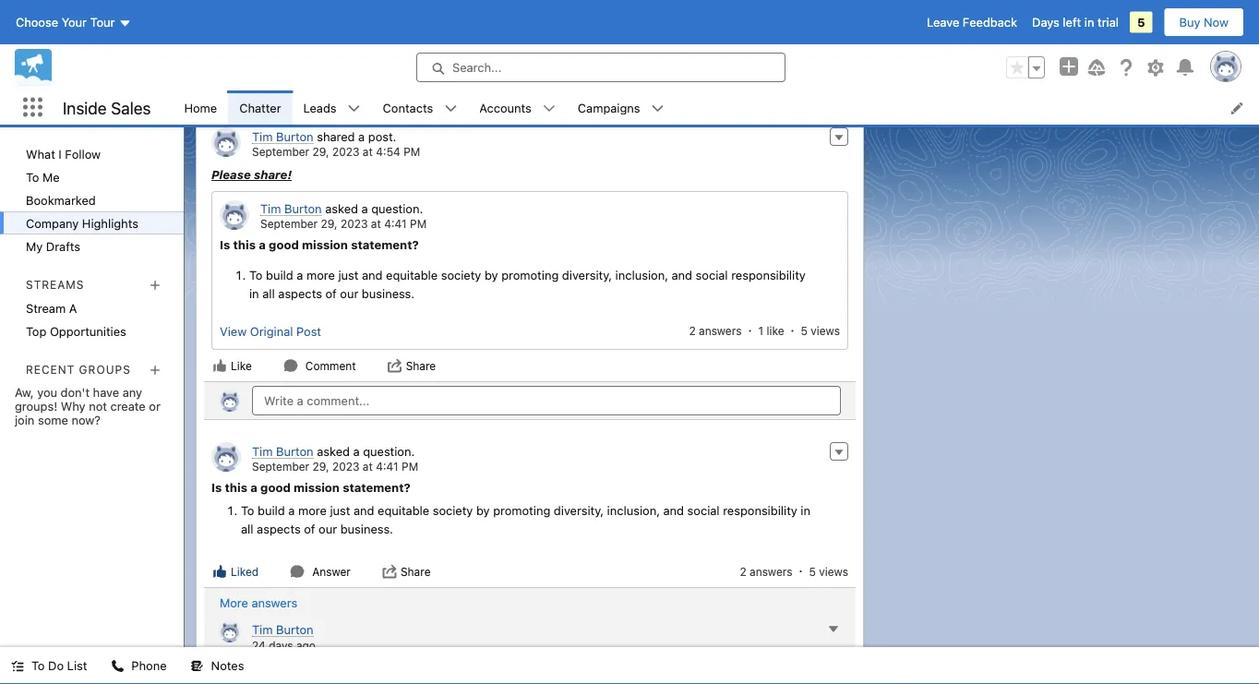 Task type: locate. For each thing, give the bounding box(es) containing it.
statement?
[[351, 238, 419, 252], [343, 481, 410, 494]]

a up liked
[[250, 481, 257, 494]]

1 vertical spatial is this a good mission statement?
[[211, 481, 410, 494]]

0 vertical spatial by
[[485, 268, 498, 282]]

a up post
[[297, 268, 303, 282]]

business.
[[362, 286, 415, 300], [340, 522, 393, 535]]

build
[[266, 268, 293, 282], [258, 504, 285, 517]]

tim burton asked a question. september 29, 2023 at 4:41 pm inside tim burton, september 29, 2023 at 4:54 pm "element"
[[260, 201, 427, 230]]

a up answer button
[[288, 504, 295, 517]]

statement? inside tim burton, september 29, 2023 at 4:41 pm element
[[343, 481, 410, 494]]

share
[[406, 359, 436, 372], [401, 565, 431, 578]]

burton up ago
[[276, 622, 314, 636]]

0 horizontal spatial all
[[241, 522, 253, 535]]

pm
[[404, 145, 420, 158], [410, 217, 427, 230], [402, 460, 418, 473]]

of inside tim burton, september 29, 2023 at 4:41 pm element
[[304, 522, 315, 535]]

2 vertical spatial 5
[[809, 565, 816, 578]]

society inside tim burton, september 29, 2023 at 4:54 pm "element"
[[441, 268, 481, 282]]

list
[[173, 90, 1259, 125]]

share button right answer
[[381, 563, 432, 580]]

accounts list item
[[468, 90, 567, 125]]

text default image left the do at the left of page
[[11, 660, 24, 673]]

0 vertical spatial share button
[[386, 357, 437, 374]]

asked down comment
[[317, 444, 350, 458]]

text default image left notes
[[191, 660, 204, 673]]

in up 2 answers status at the bottom of the page
[[801, 504, 811, 517]]

text default image
[[348, 102, 361, 115], [543, 102, 556, 115], [651, 102, 664, 115], [387, 358, 402, 373], [212, 564, 227, 579], [290, 564, 305, 579], [11, 660, 24, 673]]

mission inside tim burton, september 29, 2023 at 4:41 pm element
[[294, 481, 340, 494]]

all inside tim burton, september 29, 2023 at 4:41 pm element
[[241, 522, 253, 535]]

5 views
[[801, 325, 840, 337], [809, 565, 848, 578]]

of for 5 views
[[304, 522, 315, 535]]

0 vertical spatial mission
[[302, 238, 348, 252]]

views right like
[[811, 325, 840, 337]]

promoting for 5
[[493, 504, 550, 517]]

question. inside tim burton, september 29, 2023 at 4:41 pm element
[[363, 444, 415, 458]]

1 horizontal spatial answers
[[699, 325, 742, 337]]

groups!
[[15, 399, 57, 413]]

to inside what i follow to me bookmarked company highlights my drafts
[[26, 170, 39, 184]]

inclusion, inside tim burton, september 29, 2023 at 4:54 pm "element"
[[615, 268, 668, 282]]

tim burton image up please
[[211, 127, 241, 157]]

text default image left answer
[[290, 564, 305, 579]]

1 vertical spatial inclusion,
[[607, 504, 660, 517]]

text default image inside contacts list item
[[444, 102, 457, 115]]

responsibility inside tim burton, september 29, 2023 at 4:54 pm "element"
[[731, 268, 806, 282]]

to do list button
[[0, 647, 98, 684]]

aspects inside tim burton, september 29, 2023 at 4:54 pm "element"
[[278, 286, 322, 300]]

responsibility
[[731, 268, 806, 282], [723, 504, 797, 517]]

1 vertical spatial of
[[304, 522, 315, 535]]

to left the do at the left of page
[[31, 659, 45, 673]]

0 vertical spatial responsibility
[[731, 268, 806, 282]]

1 vertical spatial our
[[319, 522, 337, 535]]

share button inside tim burton, september 29, 2023 at 4:41 pm element
[[381, 563, 432, 580]]

why
[[61, 399, 85, 413]]

5 views inside tim burton, september 29, 2023 at 4:41 pm element
[[809, 565, 848, 578]]

is this a good mission statement? up answer button
[[211, 481, 410, 494]]

all up liked
[[241, 522, 253, 535]]

just up comment
[[338, 268, 359, 282]]

promoting inside tim burton, september 29, 2023 at 4:54 pm "element"
[[501, 268, 559, 282]]

29, for 5 views
[[313, 460, 329, 473]]

text default image inside answer button
[[290, 564, 305, 579]]

mission up post
[[302, 238, 348, 252]]

build inside tim burton, september 29, 2023 at 4:54 pm "element"
[[266, 268, 293, 282]]

tim inside tim burton shared a post. september 29, 2023 at 4:54 pm
[[252, 129, 273, 143]]

diversity,
[[562, 268, 612, 282], [554, 504, 604, 517]]

text default image
[[444, 102, 457, 115], [212, 358, 227, 373], [283, 358, 298, 373], [382, 564, 397, 579], [111, 660, 124, 673], [191, 660, 204, 673]]

top opportunities link
[[0, 319, 184, 343]]

comment
[[305, 359, 356, 372]]

september inside tim burton shared a post. september 29, 2023 at 4:54 pm
[[252, 145, 309, 158]]

text default image up shared at left
[[348, 102, 361, 115]]

0 vertical spatial september 29, 2023 at 4:41 pm link
[[260, 217, 427, 230]]

this down please share!﻿
[[233, 238, 256, 252]]

diversity, inside tim burton, september 29, 2023 at 4:54 pm "element"
[[562, 268, 612, 282]]

0 vertical spatial 5 views
[[801, 325, 840, 337]]

1 vertical spatial 2 answers
[[740, 565, 793, 578]]

0 vertical spatial all
[[262, 286, 275, 300]]

comment button
[[282, 357, 357, 374]]

answers inside tim burton, september 29, 2023 at 4:54 pm "element"
[[699, 325, 742, 337]]

text default image inside to do list button
[[11, 660, 24, 673]]

is inside tim burton, september 29, 2023 at 4:41 pm element
[[211, 481, 222, 494]]

question.
[[371, 201, 423, 215], [363, 444, 415, 458]]

1 vertical spatial society
[[433, 504, 473, 517]]

to left me
[[26, 170, 39, 184]]

home
[[184, 101, 217, 114]]

statement? for 1 like
[[351, 238, 419, 252]]

0 vertical spatial views
[[811, 325, 840, 337]]

share button
[[386, 357, 437, 374], [381, 563, 432, 580]]

0 horizontal spatial answers
[[252, 595, 297, 609]]

2 vertical spatial in
[[801, 504, 811, 517]]

tim burton link
[[252, 129, 314, 144], [260, 201, 322, 216], [252, 444, 314, 459], [252, 622, 314, 637]]

0 vertical spatial good
[[269, 238, 299, 252]]

1 horizontal spatial in
[[801, 504, 811, 517]]

share button for answer
[[381, 563, 432, 580]]

0 vertical spatial 29,
[[313, 145, 329, 158]]

0 vertical spatial social
[[696, 268, 728, 282]]

0 vertical spatial 2 answers
[[689, 325, 742, 337]]

question. inside tim burton, september 29, 2023 at 4:54 pm "element"
[[371, 201, 423, 215]]

september 29, 2023 at 4:41 pm link inside tim burton, september 29, 2023 at 4:54 pm "element"
[[260, 217, 427, 230]]

2 inside "element"
[[689, 325, 696, 337]]

1 vertical spatial 29,
[[321, 217, 337, 230]]

aspects up post
[[278, 286, 322, 300]]

0 vertical spatial to build a more just and equitable society by promoting diversity, inclusion, and social responsibility in all aspects of our business.
[[249, 268, 806, 300]]

this inside tim burton, september 29, 2023 at 4:41 pm element
[[225, 481, 247, 494]]

2 vertical spatial september
[[252, 460, 309, 473]]

5 inside "element"
[[801, 325, 808, 337]]

answers inside status
[[750, 565, 793, 578]]

0 vertical spatial pm
[[404, 145, 420, 158]]

by inside tim burton, september 29, 2023 at 4:41 pm element
[[476, 504, 490, 517]]

1 vertical spatial share
[[401, 565, 431, 578]]

0 vertical spatial business.
[[362, 286, 415, 300]]

to up view original post
[[249, 268, 263, 282]]

1 vertical spatial aspects
[[257, 522, 301, 535]]

build inside tim burton, september 29, 2023 at 4:41 pm element
[[258, 504, 285, 517]]

by for 5 views
[[476, 504, 490, 517]]

chatter
[[239, 101, 281, 114]]

statement? for 5 views
[[343, 481, 410, 494]]

asked
[[325, 201, 358, 215], [317, 444, 350, 458]]

inclusion, for 5
[[607, 504, 660, 517]]

more up post
[[307, 268, 335, 282]]

1 vertical spatial views
[[819, 565, 848, 578]]

tim burton image
[[220, 200, 249, 230], [219, 390, 241, 412], [211, 442, 241, 472]]

society inside tim burton, september 29, 2023 at 4:41 pm element
[[433, 504, 473, 517]]

promoting
[[501, 268, 559, 282], [493, 504, 550, 517]]

1 vertical spatial 5 views
[[809, 565, 848, 578]]

contacts
[[383, 101, 433, 114]]

inclusion, inside tim burton, september 29, 2023 at 4:41 pm element
[[607, 504, 660, 517]]

2 horizontal spatial 5
[[1137, 15, 1145, 29]]

text default image right contacts
[[444, 102, 457, 115]]

1 vertical spatial tim burton asked a question. september 29, 2023 at 4:41 pm
[[252, 444, 418, 473]]

2023 for 5 views
[[332, 460, 360, 473]]

2 answers inside 2 answers status
[[740, 565, 793, 578]]

answers
[[699, 325, 742, 337], [750, 565, 793, 578], [252, 595, 297, 609]]

24
[[252, 639, 266, 652]]

aspects for 5 views
[[257, 522, 301, 535]]

more inside tim burton, september 29, 2023 at 4:54 pm "element"
[[307, 268, 335, 282]]

1 vertical spatial 5
[[801, 325, 808, 337]]

build for 1 like
[[266, 268, 293, 282]]

equitable inside tim burton, september 29, 2023 at 4:54 pm "element"
[[386, 268, 438, 282]]

me
[[43, 170, 60, 184]]

pm for 5 views
[[402, 460, 418, 473]]

text default image inside campaigns list item
[[651, 102, 664, 115]]

is this a good mission statement? down share!﻿
[[220, 238, 419, 252]]

1 vertical spatial all
[[241, 522, 253, 535]]

2 answers
[[689, 325, 742, 337], [740, 565, 793, 578]]

1 vertical spatial 4:41
[[376, 460, 399, 473]]

0 horizontal spatial of
[[304, 522, 315, 535]]

is this a good mission statement?
[[220, 238, 419, 252], [211, 481, 410, 494]]

responsibility for 5
[[723, 504, 797, 517]]

tim burton image for 5 views
[[211, 442, 241, 472]]

0 horizontal spatial 5
[[801, 325, 808, 337]]

1 vertical spatial social
[[687, 504, 720, 517]]

5 inside tim burton, september 29, 2023 at 4:41 pm element
[[809, 565, 816, 578]]

aspects for 1 like
[[278, 286, 322, 300]]

0 vertical spatial diversity,
[[562, 268, 612, 282]]

Write a comment... text field
[[252, 386, 841, 415]]

2 horizontal spatial answers
[[750, 565, 793, 578]]

share inside tim burton, september 29, 2023 at 4:54 pm "element"
[[406, 359, 436, 372]]

sales
[[111, 98, 151, 117]]

notes button
[[180, 647, 255, 684]]

feedback
[[963, 15, 1017, 29]]

group
[[1006, 56, 1045, 78]]

1 vertical spatial this
[[225, 481, 247, 494]]

asked down september 29, 2023 at 4:54 pm link
[[325, 201, 358, 215]]

1 vertical spatial question.
[[363, 444, 415, 458]]

1 vertical spatial 2
[[740, 565, 747, 578]]

just up answer
[[330, 504, 350, 517]]

4:41 inside tim burton, september 29, 2023 at 4:54 pm "element"
[[384, 217, 407, 230]]

1 vertical spatial business.
[[340, 522, 393, 535]]

answers for 1 like
[[699, 325, 742, 337]]

business. inside tim burton, september 29, 2023 at 4:54 pm "element"
[[362, 286, 415, 300]]

tim burton image inside "element"
[[220, 200, 249, 230]]

in right left
[[1085, 15, 1094, 29]]

0 vertical spatial question.
[[371, 201, 423, 215]]

1 vertical spatial in
[[249, 286, 259, 300]]

1 vertical spatial promoting
[[493, 504, 550, 517]]

in
[[1085, 15, 1094, 29], [249, 286, 259, 300], [801, 504, 811, 517]]

text default image down post
[[283, 358, 298, 373]]

a left post.
[[358, 129, 365, 143]]

0 vertical spatial 2023
[[332, 145, 360, 158]]

burton inside tim burton 24 days ago
[[276, 622, 314, 636]]

1 vertical spatial pm
[[410, 217, 427, 230]]

0 vertical spatial asked
[[325, 201, 358, 215]]

2 vertical spatial pm
[[402, 460, 418, 473]]

aspects up liked
[[257, 522, 301, 535]]

liked
[[231, 565, 259, 578]]

1 vertical spatial more
[[298, 504, 327, 517]]

1 vertical spatial diversity,
[[554, 504, 604, 517]]

to build a more just and equitable society by promoting diversity, inclusion, and social responsibility in all aspects of our business. inside tim burton, september 29, 2023 at 4:54 pm "element"
[[249, 268, 806, 300]]

responsibility inside tim burton, september 29, 2023 at 4:41 pm element
[[723, 504, 797, 517]]

asked inside tim burton, september 29, 2023 at 4:41 pm element
[[317, 444, 350, 458]]

all up view original post
[[262, 286, 275, 300]]

build up 'original'
[[266, 268, 293, 282]]

tim down chatter
[[252, 129, 273, 143]]

days left in trial
[[1032, 15, 1119, 29]]

views inside tim burton, september 29, 2023 at 4:41 pm element
[[819, 565, 848, 578]]

1 vertical spatial equitable
[[378, 504, 429, 517]]

2 inside status
[[740, 565, 747, 578]]

in for 5 views
[[801, 504, 811, 517]]

just for 5 views
[[330, 504, 350, 517]]

to build a more just and equitable society by promoting diversity, inclusion, and social responsibility in all aspects of our business. for 1 like
[[249, 268, 806, 300]]

0 vertical spatial 4:41
[[384, 217, 407, 230]]

diversity, inside tim burton, september 29, 2023 at 4:41 pm element
[[554, 504, 604, 517]]

of up answer button
[[304, 522, 315, 535]]

4:54
[[376, 145, 401, 158]]

aspects inside tim burton, september 29, 2023 at 4:41 pm element
[[257, 522, 301, 535]]

text default image left phone
[[111, 660, 124, 673]]

mission
[[302, 238, 348, 252], [294, 481, 340, 494]]

tim burton image
[[211, 127, 241, 157], [219, 620, 241, 643]]

responsibility up 1 like
[[731, 268, 806, 282]]

2 answers status
[[740, 563, 809, 580]]

responsibility for 1
[[731, 268, 806, 282]]

tim burton asked a question. september 29, 2023 at 4:41 pm
[[260, 201, 427, 230], [252, 444, 418, 473]]

2 vertical spatial at
[[363, 460, 373, 473]]

good for 1 like
[[269, 238, 299, 252]]

just
[[338, 268, 359, 282], [330, 504, 350, 517]]

1 vertical spatial september 29, 2023 at 4:41 pm link
[[252, 460, 418, 473]]

at inside tim burton shared a post. september 29, 2023 at 4:54 pm
[[363, 145, 373, 158]]

by for 1 like
[[485, 268, 498, 282]]

1 vertical spatial september
[[260, 217, 318, 230]]

more
[[220, 595, 248, 609]]

all for 5 views
[[241, 522, 253, 535]]

text default image right 'accounts'
[[543, 102, 556, 115]]

all inside tim burton, september 29, 2023 at 4:54 pm "element"
[[262, 286, 275, 300]]

0 vertical spatial answers
[[699, 325, 742, 337]]

our
[[340, 286, 358, 300], [319, 522, 337, 535]]

2 answers for 5 views
[[740, 565, 793, 578]]

our inside tim burton, september 29, 2023 at 4:41 pm element
[[319, 522, 337, 535]]

2 answers inside tim burton, september 29, 2023 at 4:54 pm "element"
[[689, 325, 742, 337]]

and
[[362, 268, 383, 282], [672, 268, 692, 282], [354, 504, 374, 517], [663, 504, 684, 517]]

in up view original post
[[249, 286, 259, 300]]

share inside tim burton, september 29, 2023 at 4:41 pm element
[[401, 565, 431, 578]]

just inside tim burton, september 29, 2023 at 4:54 pm "element"
[[338, 268, 359, 282]]

2023 inside tim burton shared a post. september 29, 2023 at 4:54 pm
[[332, 145, 360, 158]]

1 vertical spatial asked
[[317, 444, 350, 458]]

of inside tim burton, september 29, 2023 at 4:54 pm "element"
[[325, 286, 337, 300]]

text default image right campaigns
[[651, 102, 664, 115]]

more inside tim burton, september 29, 2023 at 4:41 pm element
[[298, 504, 327, 517]]

views right 2 answers status at the bottom of the page
[[819, 565, 848, 578]]

4:41
[[384, 217, 407, 230], [376, 460, 399, 473]]

responsibility up 2 answers status at the bottom of the page
[[723, 504, 797, 517]]

0 vertical spatial more
[[307, 268, 335, 282]]

to do list
[[31, 659, 87, 673]]

text default image left like
[[212, 358, 227, 373]]

tim up 24
[[252, 622, 273, 636]]

leads list item
[[292, 90, 372, 125]]

of
[[325, 286, 337, 300], [304, 522, 315, 535]]

our inside tim burton, september 29, 2023 at 4:54 pm "element"
[[340, 286, 358, 300]]

september
[[252, 145, 309, 158], [260, 217, 318, 230], [252, 460, 309, 473]]

is this a good mission statement? inside tim burton, september 29, 2023 at 4:41 pm element
[[211, 481, 410, 494]]

days
[[1032, 15, 1060, 29]]

is this a good mission statement? inside tim burton, september 29, 2023 at 4:54 pm "element"
[[220, 238, 419, 252]]

is this a good mission statement? for 5
[[211, 481, 410, 494]]

burton down comment button
[[276, 444, 314, 458]]

0 vertical spatial september
[[252, 145, 309, 158]]

1 vertical spatial by
[[476, 504, 490, 517]]

0 vertical spatial just
[[338, 268, 359, 282]]

share right answer
[[401, 565, 431, 578]]

0 horizontal spatial in
[[249, 286, 259, 300]]

mission up answer button
[[294, 481, 340, 494]]

society for 5 views
[[433, 504, 473, 517]]

original
[[250, 324, 293, 338]]

more up answer button
[[298, 504, 327, 517]]

is down please
[[220, 238, 230, 252]]

0 vertical spatial tim burton image
[[220, 200, 249, 230]]

asked inside tim burton, september 29, 2023 at 4:54 pm "element"
[[325, 201, 358, 215]]

0 vertical spatial tim burton asked a question. september 29, 2023 at 4:41 pm
[[260, 201, 427, 230]]

promoting for 1
[[501, 268, 559, 282]]

this up liked button
[[225, 481, 247, 494]]

0 vertical spatial aspects
[[278, 286, 322, 300]]

a
[[358, 129, 365, 143], [361, 201, 368, 215], [259, 238, 266, 252], [297, 268, 303, 282], [353, 444, 360, 458], [250, 481, 257, 494], [288, 504, 295, 517]]

0 vertical spatial inclusion,
[[615, 268, 668, 282]]

buy
[[1179, 15, 1201, 29]]

share for answer
[[401, 565, 431, 578]]

equitable for 5
[[378, 504, 429, 517]]

1 horizontal spatial our
[[340, 286, 358, 300]]

share button inside tim burton, september 29, 2023 at 4:54 pm "element"
[[386, 357, 437, 374]]

4:41 for 5
[[376, 460, 399, 473]]

buy now
[[1179, 15, 1229, 29]]

5
[[1137, 15, 1145, 29], [801, 325, 808, 337], [809, 565, 816, 578]]

list
[[67, 659, 87, 673]]

by
[[485, 268, 498, 282], [476, 504, 490, 517]]

1 horizontal spatial of
[[325, 286, 337, 300]]

is up liked button
[[211, 481, 222, 494]]

pm for 1 like
[[410, 217, 427, 230]]

2 vertical spatial tim burton image
[[211, 442, 241, 472]]

to up liked
[[241, 504, 254, 517]]

your
[[62, 15, 87, 29]]

1 horizontal spatial all
[[262, 286, 275, 300]]

good inside tim burton, september 29, 2023 at 4:41 pm element
[[260, 481, 291, 494]]

share button right comment
[[386, 357, 437, 374]]

0 horizontal spatial 2
[[689, 325, 696, 337]]

0 vertical spatial at
[[363, 145, 373, 158]]

share right comment
[[406, 359, 436, 372]]

mission inside tim burton, september 29, 2023 at 4:54 pm "element"
[[302, 238, 348, 252]]

share!﻿
[[254, 168, 292, 181]]

good inside tim burton, september 29, 2023 at 4:54 pm "element"
[[269, 238, 299, 252]]

1 vertical spatial at
[[371, 217, 381, 230]]

at for 1 like
[[371, 217, 381, 230]]

of up comment
[[325, 286, 337, 300]]

2 vertical spatial 2023
[[332, 460, 360, 473]]

business. for 1 like
[[362, 286, 415, 300]]

in inside tim burton, september 29, 2023 at 4:41 pm element
[[801, 504, 811, 517]]

1 vertical spatial is
[[211, 481, 222, 494]]

promoting inside tim burton, september 29, 2023 at 4:41 pm element
[[493, 504, 550, 517]]

statement? inside tim burton, september 29, 2023 at 4:54 pm "element"
[[351, 238, 419, 252]]

social inside tim burton, september 29, 2023 at 4:54 pm "element"
[[696, 268, 728, 282]]

1 horizontal spatial 5
[[809, 565, 816, 578]]

burton down leads
[[276, 129, 314, 143]]

social inside tim burton, september 29, 2023 at 4:41 pm element
[[687, 504, 720, 517]]

0 vertical spatial statement?
[[351, 238, 419, 252]]

0 vertical spatial promoting
[[501, 268, 559, 282]]

1 horizontal spatial 2
[[740, 565, 747, 578]]

this for 5 views
[[225, 481, 247, 494]]

accounts
[[479, 101, 532, 114]]

tim burton image for 24 days ago
[[219, 620, 241, 643]]

0 vertical spatial our
[[340, 286, 358, 300]]

by inside tim burton, september 29, 2023 at 4:54 pm "element"
[[485, 268, 498, 282]]

inside
[[63, 98, 107, 117]]

text default image left liked
[[212, 564, 227, 579]]

just inside tim burton, september 29, 2023 at 4:41 pm element
[[330, 504, 350, 517]]

tim burton asked a question. september 29, 2023 at 4:41 pm inside tim burton, september 29, 2023 at 4:41 pm element
[[252, 444, 418, 473]]

1 vertical spatial statement?
[[343, 481, 410, 494]]

0 vertical spatial is
[[220, 238, 230, 252]]

1 vertical spatial mission
[[294, 481, 340, 494]]

pm inside tim burton shared a post. september 29, 2023 at 4:54 pm
[[404, 145, 420, 158]]

text default image inside liked button
[[212, 564, 227, 579]]

1 vertical spatial responsibility
[[723, 504, 797, 517]]

you
[[37, 385, 57, 399]]

business. inside tim burton, september 29, 2023 at 4:41 pm element
[[340, 522, 393, 535]]

4:41 for 1
[[384, 217, 407, 230]]

inside sales
[[63, 98, 151, 117]]

tim down "like" button
[[252, 444, 273, 458]]

0 vertical spatial of
[[325, 286, 337, 300]]

our up answer
[[319, 522, 337, 535]]

answer
[[312, 565, 351, 578]]

is inside tim burton, september 29, 2023 at 4:54 pm "element"
[[220, 238, 230, 252]]

2023 for 1 like
[[341, 217, 368, 230]]

contacts list item
[[372, 90, 468, 125]]

1 vertical spatial to build a more just and equitable society by promoting diversity, inclusion, and social responsibility in all aspects of our business.
[[241, 504, 811, 535]]

phone
[[131, 659, 167, 673]]

tim burton image inside "element"
[[211, 127, 241, 157]]

1 vertical spatial build
[[258, 504, 285, 517]]

liked button
[[211, 563, 260, 580]]

build up liked
[[258, 504, 285, 517]]

0 vertical spatial 2
[[689, 325, 696, 337]]

in inside tim burton, september 29, 2023 at 4:54 pm "element"
[[249, 286, 259, 300]]

tim burton image down more
[[219, 620, 241, 643]]

text default image right comment
[[387, 358, 402, 373]]

1 vertical spatial good
[[260, 481, 291, 494]]

some
[[38, 413, 68, 427]]

0 vertical spatial tim burton image
[[211, 127, 241, 157]]

aspects
[[278, 286, 322, 300], [257, 522, 301, 535]]

this inside tim burton, september 29, 2023 at 4:54 pm "element"
[[233, 238, 256, 252]]

2 for 5 views
[[740, 565, 747, 578]]

not
[[89, 399, 107, 413]]

burton
[[276, 129, 314, 143], [284, 201, 322, 215], [276, 444, 314, 458], [276, 622, 314, 636]]

equitable inside tim burton, september 29, 2023 at 4:41 pm element
[[378, 504, 429, 517]]

create
[[110, 399, 146, 413]]

is for 5 views
[[211, 481, 222, 494]]

don't
[[61, 385, 90, 399]]

1 vertical spatial just
[[330, 504, 350, 517]]

at for 5 views
[[363, 460, 373, 473]]

to build a more just and equitable society by promoting diversity, inclusion, and social responsibility in all aspects of our business. inside tim burton, september 29, 2023 at 4:41 pm element
[[241, 504, 811, 535]]

our up comment
[[340, 286, 358, 300]]

views
[[811, 325, 840, 337], [819, 565, 848, 578]]

diversity, for 1 like
[[562, 268, 612, 282]]

all for 1 like
[[262, 286, 275, 300]]

2 vertical spatial 29,
[[313, 460, 329, 473]]



Task type: vqa. For each thing, say whether or not it's contained in the screenshot.
5 views's INCLUSION,
yes



Task type: describe. For each thing, give the bounding box(es) containing it.
choose your tour button
[[15, 7, 132, 37]]

a down share!﻿
[[259, 238, 266, 252]]

in for 1 like
[[249, 286, 259, 300]]

tim down share!﻿
[[260, 201, 281, 215]]

answer button
[[289, 563, 352, 580]]

1
[[758, 325, 764, 337]]

why not create or join some now?
[[15, 399, 160, 427]]

tim burton image for shared a post.
[[211, 127, 241, 157]]

tour
[[90, 15, 115, 29]]

2 vertical spatial answers
[[252, 595, 297, 609]]

please
[[211, 168, 251, 181]]

business. for 5 views
[[340, 522, 393, 535]]

contacts link
[[372, 90, 444, 125]]

1 vertical spatial tim burton image
[[219, 390, 241, 412]]

our for 5
[[319, 522, 337, 535]]

text default image inside "like" button
[[212, 358, 227, 373]]

phone button
[[100, 647, 178, 684]]

please share!﻿
[[211, 168, 292, 181]]

text default image inside leads list item
[[348, 102, 361, 115]]

more for 1 like
[[307, 268, 335, 282]]

tim burton, september 29, 2023 at 4:41 pm element
[[204, 435, 856, 587]]

a down september 29, 2023 at 4:54 pm link
[[361, 201, 368, 215]]

2 horizontal spatial in
[[1085, 15, 1094, 29]]

29, for 1 like
[[321, 217, 337, 230]]

what
[[26, 147, 55, 161]]

opportunities
[[50, 324, 126, 338]]

2 for 1 like
[[689, 325, 696, 337]]

to inside "element"
[[249, 268, 263, 282]]

september 29, 2023 at 4:54 pm link
[[252, 145, 420, 158]]

text default image right answer
[[382, 564, 397, 579]]

campaigns list item
[[567, 90, 675, 125]]

to build a more just and equitable society by promoting diversity, inclusion, and social responsibility in all aspects of our business. for 5 views
[[241, 504, 811, 535]]

answers for 5 views
[[750, 565, 793, 578]]

tim inside tim burton 24 days ago
[[252, 622, 273, 636]]

campaigns
[[578, 101, 640, 114]]

post
[[296, 324, 321, 338]]

share for comment
[[406, 359, 436, 372]]

accounts link
[[468, 90, 543, 125]]

stream a link
[[0, 296, 184, 319]]

0 vertical spatial 5
[[1137, 15, 1145, 29]]

highlights
[[82, 216, 138, 230]]

search... button
[[416, 53, 786, 82]]

more answers
[[220, 595, 297, 609]]

tim burton shared a post. september 29, 2023 at 4:54 pm
[[252, 129, 420, 158]]

aw, you don't have any groups!
[[15, 385, 142, 413]]

my drafts link
[[0, 234, 184, 258]]

view
[[220, 324, 247, 338]]

tim burton, september 29, 2023 at 4:54 pm element
[[204, 120, 856, 381]]

have
[[93, 385, 119, 399]]

diversity, for 5 views
[[554, 504, 604, 517]]

text default image inside accounts list item
[[543, 102, 556, 115]]

equitable for 1
[[386, 268, 438, 282]]

groups
[[79, 363, 131, 376]]

september 29, 2023 at 4:41 pm link for 5 views
[[252, 460, 418, 473]]

what i follow link
[[0, 142, 184, 165]]

what i follow to me bookmarked company highlights my drafts
[[26, 147, 138, 253]]

more answers button
[[219, 595, 298, 609]]

view original post link
[[220, 324, 321, 338]]

mission for 1 like
[[302, 238, 348, 252]]

top
[[26, 324, 46, 338]]

now
[[1204, 15, 1229, 29]]

views inside tim burton, september 29, 2023 at 4:54 pm "element"
[[811, 325, 840, 337]]

shared
[[317, 129, 355, 143]]

tim burton asked a question. september 29, 2023 at 4:41 pm for 5
[[252, 444, 418, 473]]

september 29, 2023 at 4:41 pm link for 1 like
[[260, 217, 427, 230]]

5 views inside tim burton, september 29, 2023 at 4:54 pm "element"
[[801, 325, 840, 337]]

join
[[15, 413, 35, 427]]

asked for 5 views
[[317, 444, 350, 458]]

leads link
[[292, 90, 348, 125]]

29, inside tim burton shared a post. september 29, 2023 at 4:54 pm
[[313, 145, 329, 158]]

days
[[269, 639, 293, 652]]

choose
[[16, 15, 58, 29]]

aw,
[[15, 385, 34, 399]]

follow
[[65, 147, 101, 161]]

share button for comment
[[386, 357, 437, 374]]

is for 1 like
[[220, 238, 230, 252]]

streams link
[[26, 278, 84, 291]]

any
[[123, 385, 142, 399]]

drafts
[[46, 239, 80, 253]]

text default image inside notes 'button'
[[191, 660, 204, 673]]

company highlights link
[[0, 211, 184, 234]]

or
[[149, 399, 160, 413]]

view original post
[[220, 324, 321, 338]]

leads
[[303, 101, 337, 114]]

just for 1 like
[[338, 268, 359, 282]]

our for 1
[[340, 286, 358, 300]]

bookmarked link
[[0, 188, 184, 211]]

good for 5 views
[[260, 481, 291, 494]]

a down comment
[[353, 444, 360, 458]]

ago
[[296, 639, 316, 652]]

stream
[[26, 301, 66, 315]]

home link
[[173, 90, 228, 125]]

streams
[[26, 278, 84, 291]]

like
[[767, 325, 784, 337]]

burton down share!﻿
[[284, 201, 322, 215]]

question. for 1 like
[[371, 201, 423, 215]]

1 like
[[758, 325, 784, 337]]

a inside tim burton shared a post. september 29, 2023 at 4:54 pm
[[358, 129, 365, 143]]

social for 5 views
[[687, 504, 720, 517]]

tim burton asked a question. september 29, 2023 at 4:41 pm for 1
[[260, 201, 427, 230]]

company
[[26, 216, 79, 230]]

more for 5 views
[[298, 504, 327, 517]]

burton inside tim burton shared a post. september 29, 2023 at 4:54 pm
[[276, 129, 314, 143]]

notes
[[211, 659, 244, 673]]

inclusion, for 1
[[615, 268, 668, 282]]

list containing home
[[173, 90, 1259, 125]]

like
[[231, 359, 252, 372]]

search...
[[452, 60, 502, 74]]

build for 5 views
[[258, 504, 285, 517]]

2 answers for 1 like
[[689, 325, 742, 337]]

to me link
[[0, 165, 184, 188]]

of for 1 like
[[325, 286, 337, 300]]

stream a top opportunities
[[26, 301, 126, 338]]

tim burton 24 days ago
[[252, 622, 316, 652]]

now?
[[72, 413, 101, 427]]

this for 1 like
[[233, 238, 256, 252]]

tim burton image for 1 like
[[220, 200, 249, 230]]

text default image inside "phone" button
[[111, 660, 124, 673]]

buy now button
[[1164, 7, 1244, 37]]

question. for 5 views
[[363, 444, 415, 458]]

is this a good mission statement? for 1
[[220, 238, 419, 252]]

a
[[69, 301, 77, 315]]

trial
[[1098, 15, 1119, 29]]

social for 1 like
[[696, 268, 728, 282]]

society for 1 like
[[441, 268, 481, 282]]

leave feedback
[[927, 15, 1017, 29]]

leave
[[927, 15, 959, 29]]

leave feedback link
[[927, 15, 1017, 29]]

asked for 1 like
[[325, 201, 358, 215]]

september for 5 views
[[252, 460, 309, 473]]

post.
[[368, 129, 396, 143]]

left
[[1063, 15, 1081, 29]]

i
[[59, 147, 62, 161]]

recent
[[26, 363, 75, 376]]

september for 1 like
[[260, 217, 318, 230]]

to inside button
[[31, 659, 45, 673]]

like button
[[211, 357, 253, 374]]

mission for 5 views
[[294, 481, 340, 494]]

text default image inside comment button
[[283, 358, 298, 373]]



